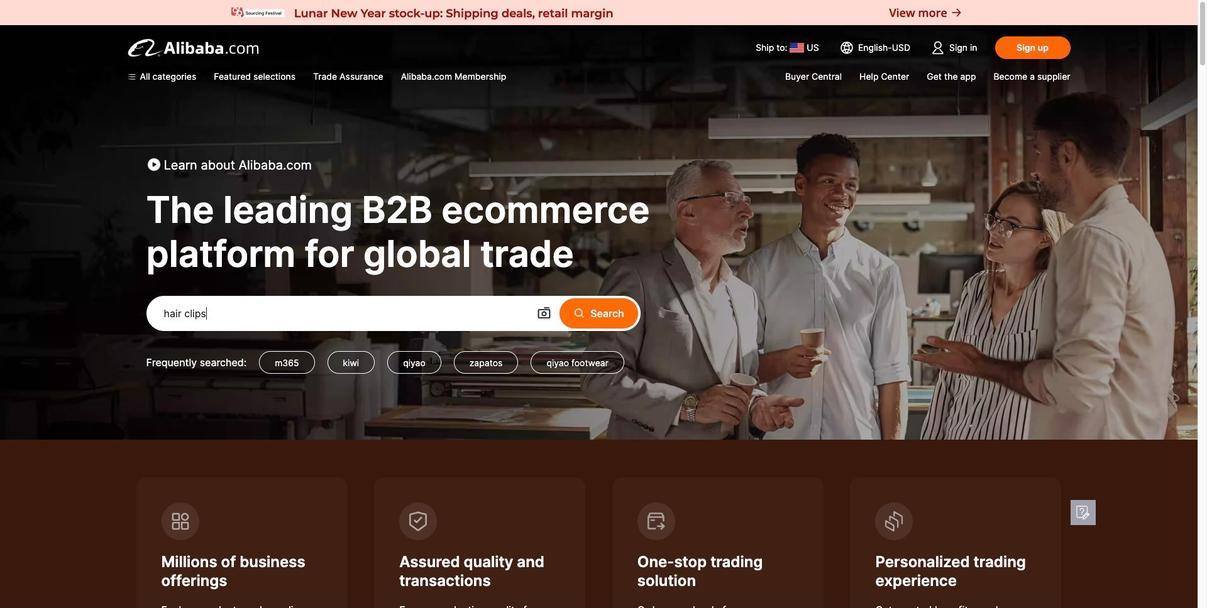 Task type: vqa. For each thing, say whether or not it's contained in the screenshot.
the middle 2
no



Task type: locate. For each thing, give the bounding box(es) containing it.
feedback image
[[1076, 506, 1091, 521]]

None text field
[[164, 303, 519, 325]]



